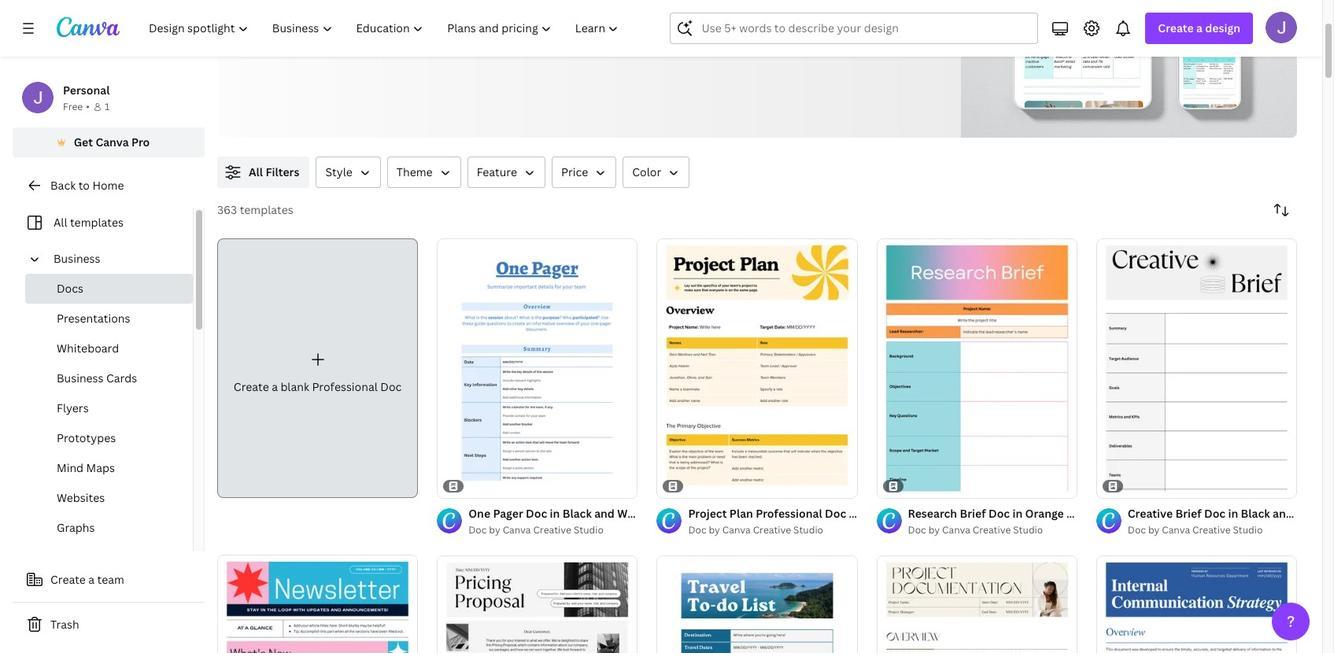 Task type: vqa. For each thing, say whether or not it's contained in the screenshot.
Cards
yes



Task type: describe. For each thing, give the bounding box(es) containing it.
canva up travel to-do list doc in teal pastel green pastel purple vibrant professional style image
[[722, 523, 751, 537]]

business cards
[[57, 371, 137, 386]]

363
[[217, 202, 237, 217]]

back to home
[[50, 178, 124, 193]]

2 horizontal spatial templates
[[477, 26, 538, 43]]

business link
[[47, 244, 183, 274]]

business for business cards
[[57, 371, 104, 386]]

quality
[[319, 26, 362, 43]]

create for create a team
[[50, 572, 86, 587]]

personal
[[63, 83, 110, 98]]

mind
[[57, 460, 83, 475]]

websites
[[57, 490, 105, 505]]

cards
[[106, 371, 137, 386]]

presentations link
[[25, 304, 193, 334]]

one pager doc in black and white blue light blue classic professional style image
[[437, 238, 638, 498]]

Sort by button
[[1266, 194, 1297, 226]]

research brief doc in orange teal pink soft pastels style doc by canva creative studio
[[908, 506, 1210, 537]]

creative down creative brief doc in black and white g "link"
[[1192, 523, 1231, 537]]

theme button
[[387, 157, 461, 188]]

create a blank professional doc element
[[217, 238, 418, 498]]

style inside button
[[325, 165, 352, 179]]

feature button
[[467, 157, 545, 188]]

pricing proposal professional doc in white black grey sleek monochrome style image
[[437, 556, 638, 653]]

teal
[[1067, 506, 1088, 521]]

browse
[[242, 26, 287, 43]]

canva inside button
[[96, 135, 129, 150]]

top level navigation element
[[139, 13, 632, 44]]

creative inside research brief doc in orange teal pink soft pastels style doc by canva creative studio
[[973, 523, 1011, 537]]

doc by canva creative studio link for pricing proposal professional doc in white black grey sleek monochrome style 'image'
[[468, 523, 638, 538]]

pink
[[1091, 506, 1114, 521]]

mind maps link
[[25, 453, 193, 483]]

style button
[[316, 157, 381, 188]]

blank
[[281, 379, 309, 394]]

all for all templates
[[54, 215, 67, 230]]

feature
[[477, 165, 517, 179]]

theme
[[397, 165, 433, 179]]

create for create a design
[[1158, 20, 1194, 35]]

internal comms strategy templates professional doc in blue white traditional corporate style image
[[1096, 556, 1297, 653]]

trash link
[[13, 609, 205, 641]]

a for team
[[88, 572, 95, 587]]

next
[[593, 26, 619, 43]]

flyers
[[57, 401, 89, 416]]

newsletter professional doc in sky blue pink red bright modern style image
[[217, 555, 418, 653]]

whiteboard link
[[25, 334, 193, 364]]

studio inside research brief doc in orange teal pink soft pastels style doc by canva creative studio
[[1013, 523, 1043, 537]]

0 horizontal spatial design
[[622, 26, 662, 43]]

trash
[[50, 617, 79, 632]]

templates for all templates
[[70, 215, 124, 230]]

all templates link
[[22, 208, 183, 238]]

websites link
[[25, 483, 193, 513]]

white
[[1296, 506, 1327, 521]]

high
[[290, 26, 316, 43]]

orange
[[1025, 506, 1064, 521]]

design inside dropdown button
[[1205, 20, 1240, 35]]

create a blank professional doc
[[234, 379, 402, 394]]

home
[[92, 178, 124, 193]]

2 studio from the left
[[793, 523, 823, 537]]

brief for creative
[[1175, 506, 1202, 521]]

research brief doc in orange teal pink soft pastels style image
[[877, 238, 1077, 498]]

canva inside research brief doc in orange teal pink soft pastels style doc by canva creative studio
[[942, 523, 970, 537]]

pastels
[[1142, 506, 1180, 521]]

canva up pricing proposal professional doc in white black grey sleek monochrome style 'image'
[[503, 523, 531, 537]]

in for black
[[1228, 506, 1238, 521]]

by inside creative brief doc in black and white g doc by canva creative studio
[[1148, 523, 1160, 537]]

professional for blank
[[312, 379, 378, 394]]

for
[[541, 26, 559, 43]]

style inside research brief doc in orange teal pink soft pastels style doc by canva creative studio
[[1183, 506, 1210, 521]]

all for all filters
[[249, 165, 263, 179]]

business for business
[[54, 251, 100, 266]]

graphs link
[[25, 513, 193, 543]]

all templates
[[54, 215, 124, 230]]

studio inside creative brief doc in black and white g doc by canva creative studio
[[1233, 523, 1263, 537]]

research brief doc in orange teal pink soft pastels style link
[[908, 505, 1210, 523]]



Task type: locate. For each thing, give the bounding box(es) containing it.
2 vertical spatial a
[[88, 572, 95, 587]]

black
[[1241, 506, 1270, 521]]

canva down pastels
[[1162, 523, 1190, 537]]

brief
[[960, 506, 986, 521], [1175, 506, 1202, 521]]

templates down back to home
[[70, 215, 124, 230]]

doc by canva creative studio link down black
[[1128, 523, 1297, 538]]

creative right pink
[[1128, 506, 1173, 521]]

color button
[[623, 157, 690, 188]]

2 vertical spatial create
[[50, 572, 86, 587]]

3 studio from the left
[[1013, 523, 1043, 537]]

2 doc by canva creative studio link from the left
[[688, 523, 858, 538]]

all
[[249, 165, 263, 179], [54, 215, 67, 230]]

doc by canva creative studio up travel to-do list doc in teal pastel green pastel purple vibrant professional style image
[[688, 523, 823, 537]]

doc by canva creative studio link up travel to-do list doc in teal pastel green pastel purple vibrant professional style image
[[688, 523, 858, 538]]

research
[[908, 506, 957, 521]]

in inside research brief doc in orange teal pink soft pastels style doc by canva creative studio
[[1013, 506, 1023, 521]]

creative up pricing proposal professional doc in white black grey sleek monochrome style 'image'
[[533, 523, 571, 537]]

all inside all filters 'button'
[[249, 165, 263, 179]]

in left black
[[1228, 506, 1238, 521]]

0 vertical spatial docs
[[443, 26, 473, 43]]

2 by from the left
[[709, 523, 720, 537]]

in left orange on the bottom right of the page
[[1013, 506, 1023, 521]]

all filters button
[[217, 157, 310, 188]]

get
[[74, 135, 93, 150]]

pro
[[131, 135, 150, 150]]

•
[[86, 100, 90, 113]]

3 doc by canva creative studio link from the left
[[908, 523, 1077, 538]]

4 studio from the left
[[1233, 523, 1263, 537]]

1
[[105, 100, 110, 113]]

prototypes link
[[25, 423, 193, 453]]

2 doc by canva creative studio from the left
[[688, 523, 823, 537]]

creative brief doc in black and white g link
[[1128, 505, 1334, 523]]

0 horizontal spatial a
[[88, 572, 95, 587]]

create a team
[[50, 572, 124, 587]]

get canva pro
[[74, 135, 150, 150]]

Search search field
[[702, 13, 1028, 43]]

project documentation professional doc in ivory dark brown warm classic style image
[[877, 556, 1077, 653]]

create a team button
[[13, 564, 205, 596]]

a for blank
[[272, 379, 278, 394]]

creative brief doc in black and white g doc by canva creative studio
[[1128, 506, 1334, 537]]

templates
[[477, 26, 538, 43], [240, 202, 293, 217], [70, 215, 124, 230]]

0 horizontal spatial templates
[[70, 215, 124, 230]]

professional
[[365, 26, 440, 43], [312, 379, 378, 394]]

doc
[[380, 379, 402, 394], [989, 506, 1010, 521], [1204, 506, 1226, 521], [468, 523, 487, 537], [688, 523, 706, 537], [908, 523, 926, 537], [1128, 523, 1146, 537]]

1 vertical spatial business
[[57, 371, 104, 386]]

jacob simon image
[[1266, 12, 1297, 43]]

a inside dropdown button
[[1196, 20, 1203, 35]]

flyers link
[[25, 394, 193, 423]]

professional right blank
[[312, 379, 378, 394]]

back to home link
[[13, 170, 205, 201]]

travel to-do list doc in teal pastel green pastel purple vibrant professional style image
[[657, 556, 858, 653]]

color
[[632, 165, 661, 179]]

maps
[[86, 460, 115, 475]]

all left filters
[[249, 165, 263, 179]]

in for orange
[[1013, 506, 1023, 521]]

0 horizontal spatial in
[[1013, 506, 1023, 521]]

a
[[1196, 20, 1203, 35], [272, 379, 278, 394], [88, 572, 95, 587]]

1 horizontal spatial in
[[1228, 506, 1238, 521]]

1 vertical spatial create
[[234, 379, 269, 394]]

create inside button
[[50, 572, 86, 587]]

4 by from the left
[[1148, 523, 1160, 537]]

creative down research brief doc in orange teal pink soft pastels style link on the bottom
[[973, 523, 1011, 537]]

1 doc by canva creative studio from the left
[[468, 523, 604, 537]]

2 horizontal spatial create
[[1158, 20, 1194, 35]]

templates down all filters 'button'
[[240, 202, 293, 217]]

3 by from the left
[[929, 523, 940, 537]]

1 horizontal spatial templates
[[240, 202, 293, 217]]

1 doc by canva creative studio link from the left
[[468, 523, 638, 538]]

1 horizontal spatial style
[[1183, 506, 1210, 521]]

create inside dropdown button
[[1158, 20, 1194, 35]]

all down the back
[[54, 215, 67, 230]]

create
[[1158, 20, 1194, 35], [234, 379, 269, 394], [50, 572, 86, 587]]

creative brief doc in black and white grey editorial style image
[[1096, 238, 1297, 498]]

create a design button
[[1146, 13, 1253, 44]]

doc by canva creative studio for pricing proposal professional doc in white black grey sleek monochrome style 'image'
[[468, 523, 604, 537]]

design
[[1205, 20, 1240, 35], [622, 26, 662, 43]]

your
[[562, 26, 589, 43]]

4 doc by canva creative studio link from the left
[[1128, 523, 1297, 538]]

doc by canva creative studio for travel to-do list doc in teal pastel green pastel purple vibrant professional style image
[[688, 523, 823, 537]]

prototypes
[[57, 431, 116, 445]]

1 horizontal spatial docs
[[443, 26, 473, 43]]

style right pastels
[[1183, 506, 1210, 521]]

style
[[325, 165, 352, 179], [1183, 506, 1210, 521]]

1 in from the left
[[1013, 506, 1023, 521]]

1 horizontal spatial doc by canva creative studio
[[688, 523, 823, 537]]

1 vertical spatial professional
[[312, 379, 378, 394]]

mind maps
[[57, 460, 115, 475]]

all filters
[[249, 165, 299, 179]]

create a blank professional doc link
[[217, 238, 418, 498]]

0 vertical spatial a
[[1196, 20, 1203, 35]]

0 horizontal spatial style
[[325, 165, 352, 179]]

1 by from the left
[[489, 523, 500, 537]]

docs
[[443, 26, 473, 43], [57, 281, 83, 296]]

0 horizontal spatial docs
[[57, 281, 83, 296]]

graphs
[[57, 520, 95, 535]]

professional right quality
[[365, 26, 440, 43]]

business cards link
[[25, 364, 193, 394]]

create a design
[[1158, 20, 1240, 35]]

in
[[1013, 506, 1023, 521], [1228, 506, 1238, 521]]

browse high quality professional docs templates for your next design
[[242, 26, 662, 43]]

doc by canva creative studio link down orange on the bottom right of the page
[[908, 523, 1077, 538]]

0 vertical spatial style
[[325, 165, 352, 179]]

1 horizontal spatial a
[[272, 379, 278, 394]]

creative
[[1128, 506, 1173, 521], [533, 523, 571, 537], [753, 523, 791, 537], [973, 523, 1011, 537], [1192, 523, 1231, 537]]

by inside research brief doc in orange teal pink soft pastels style doc by canva creative studio
[[929, 523, 940, 537]]

0 vertical spatial create
[[1158, 20, 1194, 35]]

by
[[489, 523, 500, 537], [709, 523, 720, 537], [929, 523, 940, 537], [1148, 523, 1160, 537]]

0 horizontal spatial brief
[[960, 506, 986, 521]]

1 horizontal spatial all
[[249, 165, 263, 179]]

canva
[[96, 135, 129, 150], [503, 523, 531, 537], [722, 523, 751, 537], [942, 523, 970, 537], [1162, 523, 1190, 537]]

creative up travel to-do list doc in teal pastel green pastel purple vibrant professional style image
[[753, 523, 791, 537]]

soft
[[1117, 506, 1139, 521]]

business
[[54, 251, 100, 266], [57, 371, 104, 386]]

presentations
[[57, 311, 130, 326]]

professional docs templates image
[[961, 0, 1297, 138], [961, 0, 1297, 138]]

1 brief from the left
[[960, 506, 986, 521]]

studio
[[574, 523, 604, 537], [793, 523, 823, 537], [1013, 523, 1043, 537], [1233, 523, 1263, 537]]

project plan professional doc in yellow black friendly corporate style image
[[657, 238, 858, 498]]

business down all templates
[[54, 251, 100, 266]]

None search field
[[670, 13, 1038, 44]]

all inside all templates link
[[54, 215, 67, 230]]

a for design
[[1196, 20, 1203, 35]]

1 vertical spatial all
[[54, 215, 67, 230]]

doc by canva creative studio up pricing proposal professional doc in white black grey sleek monochrome style 'image'
[[468, 523, 604, 537]]

1 studio from the left
[[574, 523, 604, 537]]

get canva pro button
[[13, 128, 205, 157]]

canva inside creative brief doc in black and white g doc by canva creative studio
[[1162, 523, 1190, 537]]

filters
[[266, 165, 299, 179]]

price button
[[552, 157, 617, 188]]

doc by canva creative studio
[[468, 523, 604, 537], [688, 523, 823, 537]]

free
[[63, 100, 83, 113]]

style right filters
[[325, 165, 352, 179]]

doc by canva creative studio link for project documentation professional doc in ivory dark brown warm classic style image
[[908, 523, 1077, 538]]

brief right research
[[960, 506, 986, 521]]

templates left for
[[477, 26, 538, 43]]

business up flyers
[[57, 371, 104, 386]]

1 vertical spatial docs
[[57, 281, 83, 296]]

templates for 363 templates
[[240, 202, 293, 217]]

2 brief from the left
[[1175, 506, 1202, 521]]

doc by canva creative studio link for internal comms strategy templates professional doc in blue white traditional corporate style image
[[1128, 523, 1297, 538]]

and
[[1273, 506, 1293, 521]]

0 horizontal spatial all
[[54, 215, 67, 230]]

to
[[78, 178, 90, 193]]

brief inside creative brief doc in black and white g doc by canva creative studio
[[1175, 506, 1202, 521]]

g
[[1329, 506, 1334, 521]]

design left jacob simon image
[[1205, 20, 1240, 35]]

doc by canva creative studio link for travel to-do list doc in teal pastel green pastel purple vibrant professional style image
[[688, 523, 858, 538]]

team
[[97, 572, 124, 587]]

whiteboard
[[57, 341, 119, 356]]

2 in from the left
[[1228, 506, 1238, 521]]

doc by canva creative studio link
[[468, 523, 638, 538], [688, 523, 858, 538], [908, 523, 1077, 538], [1128, 523, 1297, 538]]

price
[[561, 165, 588, 179]]

brief for research
[[960, 506, 986, 521]]

in inside creative brief doc in black and white g doc by canva creative studio
[[1228, 506, 1238, 521]]

create for create a blank professional doc
[[234, 379, 269, 394]]

a inside button
[[88, 572, 95, 587]]

2 horizontal spatial a
[[1196, 20, 1203, 35]]

canva left pro
[[96, 135, 129, 150]]

brief inside research brief doc in orange teal pink soft pastels style doc by canva creative studio
[[960, 506, 986, 521]]

0 horizontal spatial create
[[50, 572, 86, 587]]

1 vertical spatial a
[[272, 379, 278, 394]]

canva down research
[[942, 523, 970, 537]]

1 horizontal spatial create
[[234, 379, 269, 394]]

1 horizontal spatial brief
[[1175, 506, 1202, 521]]

0 vertical spatial all
[[249, 165, 263, 179]]

1 vertical spatial style
[[1183, 506, 1210, 521]]

brief right soft
[[1175, 506, 1202, 521]]

0 vertical spatial business
[[54, 251, 100, 266]]

1 horizontal spatial design
[[1205, 20, 1240, 35]]

design right 'next'
[[622, 26, 662, 43]]

free •
[[63, 100, 90, 113]]

363 templates
[[217, 202, 293, 217]]

professional for quality
[[365, 26, 440, 43]]

0 vertical spatial professional
[[365, 26, 440, 43]]

0 horizontal spatial doc by canva creative studio
[[468, 523, 604, 537]]

back
[[50, 178, 76, 193]]

doc by canva creative studio link up pricing proposal professional doc in white black grey sleek monochrome style 'image'
[[468, 523, 638, 538]]



